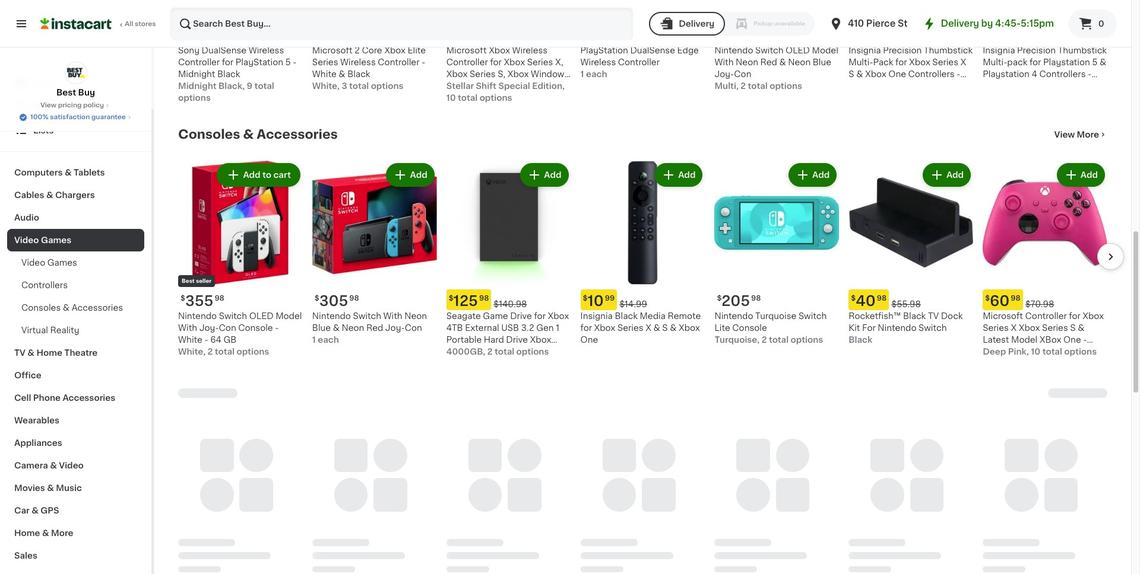 Task type: vqa. For each thing, say whether or not it's contained in the screenshot.
the leftmost SEE ELIGIBLE ITEMS button
no



Task type: describe. For each thing, give the bounding box(es) containing it.
product group containing 40
[[849, 161, 973, 346]]

movies
[[14, 485, 45, 493]]

6 add button from the left
[[1058, 164, 1104, 186]]

hard
[[484, 336, 504, 345]]

3
[[342, 82, 347, 90]]

series inside '135 microsoft 2 core xbox elite series wireless controller - white & black white, 3 total options'
[[312, 58, 338, 66]]

xbox
[[1040, 336, 1061, 345]]

135
[[319, 28, 344, 42]]

camera & video
[[14, 462, 84, 470]]

add button for $140.98
[[522, 164, 567, 186]]

0
[[1098, 20, 1104, 28]]

205 inside product group
[[722, 295, 750, 308]]

1 horizontal spatial consoles & accessories link
[[178, 127, 338, 142]]

410 pierce st button
[[829, 7, 908, 40]]

nintendo switch oled model with neon red & neon blue joy-con multi, 2 total options
[[715, 46, 838, 90]]

4000gb, 2 total options
[[446, 348, 549, 357]]

green
[[507, 348, 532, 357]]

options inside nintendo turquoise switch lite console turquoise, 2 total options
[[791, 336, 823, 345]]

best for nintendo
[[182, 279, 195, 284]]

black inside '135 microsoft 2 core xbox elite series wireless controller - white & black white, 3 total options'
[[347, 70, 370, 78]]

9
[[247, 82, 253, 90]]

1 vertical spatial buy
[[33, 103, 50, 111]]

instacart logo image
[[40, 17, 112, 31]]

1 inside 205 playstation dualsense edge wireless controller 1 each
[[581, 70, 584, 78]]

multi inside insignia precision thumbstick multi-pack for xbox series x s & xbox one controllers - multi color
[[849, 82, 870, 90]]

view pricing policy
[[40, 102, 104, 109]]

home & more
[[14, 530, 73, 538]]

product group containing 355
[[178, 161, 303, 358]]

nintendo turquoise switch lite console turquoise, 2 total options
[[715, 313, 827, 345]]

best seller for 75
[[182, 12, 212, 18]]

4:45-
[[995, 19, 1021, 28]]

98 inside $ 60 98
[[1011, 295, 1021, 303]]

gen
[[536, 324, 554, 333]]

2 down hard
[[487, 348, 493, 357]]

2 inside nintendo switch oled model with joy-con console - white - 64 gb white, 2 total options
[[208, 348, 213, 357]]

tv inside the "rocketfish™ black tv dock kit for nintendo switch black"
[[928, 313, 939, 321]]

1 video games link from the top
[[7, 229, 144, 252]]

s,
[[498, 70, 505, 78]]

guarantee
[[91, 114, 126, 121]]

series inside insignia precision thumbstick multi-pack for xbox series x s & xbox one controllers - multi color
[[933, 58, 958, 66]]

stellar inside stellar shift special edition, 10 total options
[[446, 82, 474, 90]]

0 button
[[1068, 10, 1117, 38]]

black inside $ 10 99 $14.99 insignia black media remote for xbox series x & s & xbox one
[[615, 313, 638, 321]]

remote
[[668, 313, 701, 321]]

lite
[[715, 324, 730, 333]]

98 up nintendo switch oled model with joy-con console - white - 64 gb white, 2 total options
[[215, 295, 224, 303]]

shift inside stellar shift special edition, 10 total options
[[476, 82, 496, 90]]

cell
[[14, 394, 31, 403]]

microsoft xbox wireless controller for xbox series x, xbox series s, xbox windows stellar shift special edition devices
[[446, 46, 569, 102]]

computers & tablets
[[14, 169, 105, 177]]

1 inside $ 125 98 $140.98 seagate game drive for xbox 4tb external usb 3.2 gen 1 portable hard drive xbox certified with green led bar
[[556, 324, 559, 333]]

2 inside the nintendo switch oled model with neon red & neon blue joy-con multi, 2 total options
[[741, 82, 746, 90]]

view for view pricing policy
[[40, 102, 56, 109]]

$ 355 98 for neon
[[717, 28, 761, 42]]

& inside insignia precision thumbstick multi-pack for playstation 5 & playstation 4 controllers - multi color
[[1100, 58, 1107, 66]]

joy‑con
[[385, 324, 422, 333]]

switch for red
[[755, 46, 784, 54]]

pink
[[1008, 348, 1025, 357]]

98 inside the $ 40 98
[[877, 295, 887, 303]]

tv & home theatre
[[14, 349, 98, 357]]

- inside insignia precision thumbstick multi-pack for xbox series x s & xbox one controllers - multi color
[[957, 70, 960, 78]]

best inside 'link'
[[56, 88, 76, 97]]

3.2
[[521, 324, 534, 333]]

add button for $14.99
[[656, 164, 702, 186]]

$10.99 original price: $14.99 element
[[581, 290, 705, 311]]

0 vertical spatial video games
[[14, 236, 71, 245]]

1 vertical spatial more
[[51, 530, 73, 538]]

controllers link
[[7, 274, 144, 297]]

nintendo for &
[[312, 313, 351, 321]]

10 inside stellar shift special edition, 10 total options
[[446, 94, 456, 102]]

xbox down pack
[[865, 70, 886, 78]]

core
[[362, 46, 382, 54]]

0 horizontal spatial consoles & accessories
[[21, 304, 123, 312]]

white inside nintendo switch oled model with joy-con console - white - 64 gb white, 2 total options
[[178, 336, 202, 345]]

blue inside the nintendo switch oled model with neon red & neon blue joy-con multi, 2 total options
[[813, 58, 831, 66]]

$ 125 98 $140.98 seagate game drive for xbox 4tb external usb 3.2 gen 1 portable hard drive xbox certified with green led bar
[[446, 295, 569, 357]]

for inside insignia precision thumbstick multi-pack for playstation 5 & playstation 4 controllers - multi color
[[1030, 58, 1041, 66]]

$ 60 98
[[985, 295, 1021, 308]]

wearables link
[[7, 410, 144, 432]]

black down the $55.98
[[903, 313, 926, 321]]

100% satisfaction guarantee button
[[18, 110, 133, 122]]

total inside nintendo turquoise switch lite console turquoise, 2 total options
[[769, 336, 789, 345]]

75
[[185, 28, 203, 42]]

buy inside 'link'
[[78, 88, 95, 97]]

controller inside microsoft xbox wireless controller for xbox series x, xbox series s, xbox windows stellar shift special edition devices
[[446, 58, 488, 66]]

98 up the nintendo switch oled model with neon red & neon blue joy-con multi, 2 total options
[[751, 29, 761, 36]]

all stores
[[125, 21, 156, 27]]

certified
[[446, 348, 483, 357]]

options inside '135 microsoft 2 core xbox elite series wireless controller - white & black white, 3 total options'
[[371, 82, 404, 90]]

add for nintendo turquoise switch lite console
[[812, 171, 830, 179]]

edge
[[677, 46, 699, 54]]

all
[[125, 21, 133, 27]]

total inside nintendo switch oled model with joy-con console - white - 64 gb white, 2 total options
[[215, 348, 235, 357]]

stores
[[135, 21, 156, 27]]

office
[[14, 372, 41, 380]]

xbox down the remote
[[679, 324, 700, 333]]

xbox inside '135 microsoft 2 core xbox elite series wireless controller - white & black white, 3 total options'
[[384, 46, 406, 54]]

model inside microsoft controller for xbox series x xbox series s & latest model xbox one - deep pink
[[1011, 336, 1038, 345]]

appliances
[[14, 439, 62, 448]]

one inside insignia precision thumbstick multi-pack for xbox series x s & xbox one controllers - multi color
[[889, 70, 906, 78]]

add to cart
[[243, 171, 291, 179]]

0 horizontal spatial playstation
[[983, 70, 1030, 78]]

135 microsoft 2 core xbox elite series wireless controller - white & black white, 3 total options
[[312, 28, 426, 90]]

& inside insignia precision thumbstick multi-pack for xbox series x s & xbox one controllers - multi color
[[856, 70, 863, 78]]

multi- for playstation
[[983, 58, 1007, 66]]

to
[[262, 171, 271, 179]]

lists link
[[7, 119, 144, 143]]

- inside '135 microsoft 2 core xbox elite series wireless controller - white & black white, 3 total options'
[[422, 58, 425, 66]]

75 sony dualsense wireless controller for playstation 5 - midnight black midnight black, 9 total options
[[178, 28, 297, 102]]

seller for 75
[[196, 12, 212, 18]]

elite
[[408, 46, 426, 54]]

best seller for nintendo
[[182, 279, 212, 284]]

add button for 305
[[387, 164, 433, 186]]

$ 355 98 for joy-
[[181, 295, 224, 308]]

$55.98
[[891, 301, 921, 309]]

virtual
[[21, 327, 48, 335]]

& inside '135 microsoft 2 core xbox elite series wireless controller - white & black white, 3 total options'
[[339, 70, 345, 78]]

dualsense for 75
[[202, 46, 246, 54]]

pink,
[[1008, 348, 1029, 357]]

camera & video link
[[7, 455, 144, 477]]

2 video games link from the top
[[7, 252, 144, 274]]

model for nintendo switch oled model with neon red & neon blue joy-con
[[812, 46, 838, 54]]

product group containing 205
[[715, 161, 839, 346]]

xbox up the led
[[530, 336, 551, 345]]

portable
[[446, 336, 482, 345]]

60
[[990, 295, 1010, 308]]

with inside nintendo switch with neon blue & neon red joy‑con 1 each
[[383, 313, 402, 321]]

2 vertical spatial video
[[59, 462, 84, 470]]

1 vertical spatial video
[[21, 259, 45, 267]]

$ inside $ 4 99
[[985, 29, 990, 36]]

total inside stellar shift special edition, 10 total options
[[458, 94, 478, 102]]

1 midnight from the top
[[178, 70, 215, 78]]

0 vertical spatial drive
[[510, 313, 532, 321]]

thumbstick for 5
[[1058, 46, 1107, 54]]

edition,
[[532, 82, 565, 90]]

again
[[60, 103, 84, 111]]

$ 10 99 $14.99 insignia black media remote for xbox series x & s & xbox one
[[581, 295, 701, 345]]

1 vertical spatial video games
[[21, 259, 77, 267]]

tablets
[[74, 169, 105, 177]]

total inside the nintendo switch oled model with neon red & neon blue joy-con multi, 2 total options
[[748, 82, 768, 90]]

satisfaction
[[50, 114, 90, 121]]

reality
[[50, 327, 79, 335]]

- inside microsoft controller for xbox series x xbox series s & latest model xbox one - deep pink
[[1083, 336, 1087, 345]]

shop link
[[7, 71, 144, 95]]

1 horizontal spatial 4
[[990, 28, 1000, 42]]

$ 4 99
[[985, 28, 1011, 42]]

white inside '135 microsoft 2 core xbox elite series wireless controller - white & black white, 3 total options'
[[312, 70, 337, 78]]

add for nintendo switch with neon blue & neon red joy‑con
[[410, 171, 427, 179]]

1 vertical spatial games
[[47, 259, 77, 267]]

0 vertical spatial accessories
[[257, 128, 338, 140]]

chargers
[[55, 191, 95, 200]]

$ inside $ 60 98
[[985, 295, 990, 303]]

windows
[[531, 70, 569, 78]]

x inside insignia precision thumbstick multi-pack for xbox series x s & xbox one controllers - multi color
[[961, 58, 966, 66]]

cables
[[14, 191, 44, 200]]

product group containing 305
[[312, 161, 437, 346]]

$ 40 98
[[851, 295, 887, 308]]

1 vertical spatial drive
[[506, 336, 528, 345]]

camera
[[14, 462, 48, 470]]

controller inside '135 microsoft 2 core xbox elite series wireless controller - white & black white, 3 total options'
[[378, 58, 420, 66]]

0 horizontal spatial 4
[[856, 28, 866, 42]]

$ 205 98
[[717, 295, 761, 308]]

& inside nintendo switch with neon blue & neon red joy‑con 1 each
[[333, 324, 340, 333]]

appliances link
[[7, 432, 144, 455]]

4000gb,
[[446, 348, 485, 357]]

4 inside insignia precision thumbstick multi-pack for playstation 5 & playstation 4 controllers - multi color
[[1032, 70, 1037, 78]]

355 for neon
[[722, 28, 750, 42]]

controller inside microsoft controller for xbox series x xbox series s & latest model xbox one - deep pink
[[1025, 313, 1067, 321]]

by
[[981, 19, 993, 28]]

multi- for s
[[849, 58, 873, 66]]

2 midnight from the top
[[178, 82, 217, 90]]

1 vertical spatial home
[[14, 530, 40, 538]]

controllers inside insignia precision thumbstick multi-pack for xbox series x s & xbox one controllers - multi color
[[908, 70, 955, 78]]

1 vertical spatial consoles & accessories link
[[7, 297, 144, 319]]

media
[[640, 313, 666, 321]]

- inside 75 sony dualsense wireless controller for playstation 5 - midnight black midnight black, 9 total options
[[293, 58, 297, 66]]

computers
[[14, 169, 63, 177]]

99 for 4
[[1001, 29, 1011, 36]]

xbox up xbox
[[1019, 324, 1040, 333]]

each inside 205 playstation dualsense edge wireless controller 1 each
[[586, 70, 607, 78]]

one inside $ 10 99 $14.99 insignia black media remote for xbox series x & s & xbox one
[[581, 336, 598, 345]]

$140.98
[[494, 301, 527, 309]]

1 vertical spatial accessories
[[72, 304, 123, 312]]

with inside $ 125 98 $140.98 seagate game drive for xbox 4tb external usb 3.2 gen 1 portable hard drive xbox certified with green led bar
[[485, 348, 504, 357]]

xbox right s,
[[508, 70, 529, 78]]

options inside 75 sony dualsense wireless controller for playstation 5 - midnight black midnight black, 9 total options
[[178, 94, 211, 102]]

dock
[[941, 313, 963, 321]]

color inside insignia precision thumbstick multi-pack for playstation 5 & playstation 4 controllers - multi color
[[1006, 82, 1028, 90]]

305
[[319, 295, 348, 308]]

2 vertical spatial accessories
[[63, 394, 115, 403]]

1 inside nintendo switch with neon blue & neon red joy‑con 1 each
[[312, 336, 316, 345]]

10 inside $ 10 99 $14.99 insignia black media remote for xbox series x & s & xbox one
[[588, 295, 604, 308]]

total inside 75 sony dualsense wireless controller for playstation 5 - midnight black midnight black, 9 total options
[[255, 82, 274, 90]]

product group containing 60
[[983, 161, 1107, 358]]

205 inside 205 playstation dualsense edge wireless controller 1 each
[[588, 28, 616, 42]]

item carousel region containing 355
[[162, 156, 1124, 370]]

deep inside microsoft controller for xbox series x xbox series s & latest model xbox one - deep pink
[[983, 348, 1006, 357]]

series up latest
[[983, 324, 1009, 333]]

nintendo for neon
[[715, 46, 753, 54]]

console inside nintendo switch oled model with joy-con console - white - 64 gb white, 2 total options
[[238, 324, 273, 333]]

insignia precision thumbstick multi-pack for xbox series x s & xbox one controllers - multi color
[[849, 46, 973, 90]]

with inside nintendo switch oled model with joy-con console - white - 64 gb white, 2 total options
[[178, 324, 197, 333]]

$ inside the $ 40 98
[[851, 295, 856, 303]]

$ inside $ 10 99 $14.99 insignia black media remote for xbox series x & s & xbox one
[[583, 295, 588, 303]]

thumbstick for series
[[924, 46, 973, 54]]

pierce
[[866, 19, 896, 28]]

& inside 'link'
[[46, 191, 53, 200]]

$ inside $ 125 98 $140.98 seagate game drive for xbox 4tb external usb 3.2 gen 1 portable hard drive xbox certified with green led bar
[[449, 295, 453, 303]]

$4.99 original price: $9.99 element for playstation
[[983, 24, 1107, 44]]

wireless inside microsoft xbox wireless controller for xbox series x, xbox series s, xbox windows stellar shift special edition devices
[[512, 46, 548, 54]]

playstation inside 205 playstation dualsense edge wireless controller 1 each
[[581, 46, 628, 54]]

delivery by 4:45-5:15pm link
[[922, 17, 1054, 31]]

$125.98 original price: $140.98 element
[[446, 290, 571, 311]]

sales
[[14, 552, 37, 561]]

pricing
[[58, 102, 82, 109]]

0 vertical spatial video
[[14, 236, 39, 245]]



Task type: locate. For each thing, give the bounding box(es) containing it.
0 vertical spatial red
[[760, 58, 777, 66]]

series left s,
[[470, 70, 496, 78]]

0 horizontal spatial console
[[238, 324, 273, 333]]

home up sales
[[14, 530, 40, 538]]

product group
[[178, 161, 303, 358], [312, 161, 437, 346], [446, 161, 571, 358], [581, 161, 705, 346], [715, 161, 839, 346], [849, 161, 973, 346], [983, 161, 1107, 358]]

switch inside nintendo switch oled model with joy-con console - white - 64 gb white, 2 total options
[[219, 313, 247, 321]]

x inside microsoft controller for xbox series x xbox series s & latest model xbox one - deep pink
[[1011, 324, 1017, 333]]

best buy
[[56, 88, 95, 97]]

turquoise,
[[715, 336, 760, 345]]

consoles & accessories up add to cart button
[[178, 128, 338, 140]]

1 thumbstick from the left
[[924, 46, 973, 54]]

0 vertical spatial oled
[[786, 46, 810, 54]]

2 add button from the left
[[522, 164, 567, 186]]

$ 355 98
[[717, 28, 761, 42], [181, 295, 224, 308]]

delivery for delivery by 4:45-5:15pm
[[941, 19, 979, 28]]

black
[[217, 70, 240, 78], [347, 70, 370, 78], [615, 313, 638, 321], [903, 313, 926, 321], [849, 336, 873, 345]]

switch down dock
[[919, 324, 947, 333]]

insignia down $10.99 original price: $14.99 element
[[581, 313, 613, 321]]

video games link down cables & chargers 'link'
[[7, 229, 144, 252]]

switch right the turquoise
[[799, 313, 827, 321]]

100%
[[30, 114, 48, 121]]

precision for xbox
[[883, 46, 922, 54]]

white,
[[312, 82, 340, 90], [178, 348, 206, 357]]

video games link
[[7, 229, 144, 252], [7, 252, 144, 274]]

1 horizontal spatial more
[[1077, 130, 1099, 139]]

black down kit
[[849, 336, 873, 345]]

1 horizontal spatial 99
[[1001, 29, 1011, 36]]

2 horizontal spatial one
[[1064, 336, 1081, 345]]

accessories up cart
[[257, 128, 338, 140]]

switch inside nintendo turquoise switch lite console turquoise, 2 total options
[[799, 313, 827, 321]]

buy it again
[[33, 103, 84, 111]]

nintendo up 64
[[178, 313, 217, 321]]

switch down $ 305 98
[[353, 313, 381, 321]]

nintendo inside the "rocketfish™ black tv dock kit for nintendo switch black"
[[878, 324, 917, 333]]

Search field
[[171, 8, 633, 39]]

xbox right pack
[[909, 58, 930, 66]]

nintendo down $ 205 98
[[715, 313, 753, 321]]

1 console from the left
[[238, 324, 273, 333]]

xbox up "gen"
[[548, 313, 569, 321]]

2 horizontal spatial controllers
[[1039, 70, 1086, 78]]

0 horizontal spatial $ 355 98
[[181, 295, 224, 308]]

2 dualsense from the left
[[630, 46, 675, 54]]

thumbstick inside insignia precision thumbstick multi-pack for playstation 5 & playstation 4 controllers - multi color
[[1058, 46, 1107, 54]]

4 add from the left
[[678, 171, 696, 179]]

best buy logo image
[[64, 62, 87, 84]]

x down delivery by 4:45-5:15pm link
[[961, 58, 966, 66]]

5 product group from the left
[[715, 161, 839, 346]]

all stores link
[[40, 7, 157, 40]]

355 for joy-
[[185, 295, 213, 308]]

1 $4.99 original price: $9.99 element from the left
[[849, 24, 973, 44]]

2 shift from the left
[[476, 82, 496, 90]]

consoles & accessories link up add to cart button
[[178, 127, 338, 142]]

precision
[[883, 46, 922, 54], [1017, 46, 1056, 54]]

cell phone accessories link
[[7, 387, 144, 410]]

1 vertical spatial blue
[[312, 324, 331, 333]]

1 precision from the left
[[883, 46, 922, 54]]

product group containing 125
[[446, 161, 571, 358]]

oled inside the nintendo switch oled model with neon red & neon blue joy-con multi, 2 total options
[[786, 46, 810, 54]]

with inside the nintendo switch oled model with neon red & neon blue joy-con multi, 2 total options
[[715, 58, 734, 66]]

1 right "gen"
[[556, 324, 559, 333]]

0 horizontal spatial 355
[[185, 295, 213, 308]]

switch inside the "rocketfish™ black tv dock kit for nintendo switch black"
[[919, 324, 947, 333]]

virtual reality
[[21, 327, 79, 335]]

xbox down $10.99 original price: $14.99 element
[[594, 324, 615, 333]]

rocketfish™ black tv dock kit for nintendo switch black
[[849, 313, 963, 345]]

con up gb
[[219, 324, 236, 333]]

one inside microsoft controller for xbox series x xbox series s & latest model xbox one - deep pink
[[1064, 336, 1081, 345]]

0 vertical spatial tv
[[928, 313, 939, 321]]

1 horizontal spatial color
[[1006, 82, 1028, 90]]

each inside nintendo switch with neon blue & neon red joy‑con 1 each
[[318, 336, 339, 345]]

xbox left elite
[[384, 46, 406, 54]]

0 vertical spatial model
[[812, 46, 838, 54]]

5:15pm
[[1021, 19, 1054, 28]]

con inside nintendo switch oled model with joy-con console - white - 64 gb white, 2 total options
[[219, 324, 236, 333]]

more
[[1077, 130, 1099, 139], [51, 530, 73, 538]]

add for insignia black media remote for xbox series x & s & xbox one
[[678, 171, 696, 179]]

1 horizontal spatial oled
[[786, 46, 810, 54]]

1 vertical spatial best seller
[[182, 279, 212, 284]]

s down $60.98 original price: $70.98 element
[[1070, 324, 1076, 333]]

service type group
[[649, 12, 815, 36]]

$60.98 original price: $70.98 element
[[983, 290, 1107, 311]]

consoles & accessories down controllers link
[[21, 304, 123, 312]]

nintendo switch oled model with joy-con console - white - 64 gb white, 2 total options
[[178, 313, 302, 357]]

s
[[849, 70, 854, 78], [662, 324, 668, 333], [1070, 324, 1076, 333]]

drive up green
[[506, 336, 528, 345]]

joy- inside the nintendo switch oled model with neon red & neon blue joy-con multi, 2 total options
[[715, 70, 734, 78]]

for inside 75 sony dualsense wireless controller for playstation 5 - midnight black midnight black, 9 total options
[[222, 58, 233, 66]]

1 vertical spatial tv
[[14, 349, 26, 357]]

& inside the nintendo switch oled model with neon red & neon blue joy-con multi, 2 total options
[[779, 58, 786, 66]]

0 horizontal spatial s
[[662, 324, 668, 333]]

2 5 from the left
[[1092, 58, 1098, 66]]

100% satisfaction guarantee
[[30, 114, 126, 121]]

thumbstick inside insignia precision thumbstick multi-pack for xbox series x s & xbox one controllers - multi color
[[924, 46, 973, 54]]

0 horizontal spatial x
[[646, 324, 651, 333]]

view for view more
[[1054, 130, 1075, 139]]

0 horizontal spatial microsoft
[[312, 46, 353, 54]]

best for 75
[[182, 12, 195, 18]]

microsoft down 55
[[446, 46, 487, 54]]

4 down 410
[[856, 28, 866, 42]]

0 vertical spatial home
[[36, 349, 62, 357]]

5 add from the left
[[812, 171, 830, 179]]

cables & chargers
[[14, 191, 95, 200]]

white
[[312, 70, 337, 78], [178, 336, 202, 345]]

special inside microsoft xbox wireless controller for xbox series x, xbox series s, xbox windows stellar shift special edition devices
[[497, 82, 527, 90]]

microsoft
[[312, 46, 353, 54], [446, 46, 487, 54], [983, 313, 1023, 321]]

6 product group from the left
[[849, 161, 973, 346]]

red inside nintendo switch with neon blue & neon red joy‑con 1 each
[[366, 324, 383, 333]]

1 horizontal spatial joy-
[[715, 70, 734, 78]]

2 vertical spatial 10
[[1031, 348, 1041, 357]]

red down service type group at the top right of the page
[[760, 58, 777, 66]]

wireless up "9"
[[249, 46, 284, 54]]

2 inside '135 microsoft 2 core xbox elite series wireless controller - white & black white, 3 total options'
[[355, 46, 360, 54]]

1 vertical spatial consoles
[[21, 304, 61, 312]]

1 vertical spatial consoles & accessories
[[21, 304, 123, 312]]

0 horizontal spatial each
[[318, 336, 339, 345]]

special inside stellar shift special edition, 10 total options
[[498, 82, 530, 90]]

1 vertical spatial oled
[[249, 313, 274, 321]]

98 up the turquoise
[[751, 295, 761, 303]]

0 vertical spatial best
[[182, 12, 195, 18]]

2 horizontal spatial model
[[1011, 336, 1038, 345]]

s inside microsoft controller for xbox series x xbox series s & latest model xbox one - deep pink
[[1070, 324, 1076, 333]]

0 horizontal spatial 205
[[588, 28, 616, 42]]

consoles & accessories
[[178, 128, 338, 140], [21, 304, 123, 312]]

consoles & accessories link up reality
[[7, 297, 144, 319]]

series down $14.99
[[618, 324, 643, 333]]

add for rocketfish™ black tv dock kit for nintendo switch
[[947, 171, 964, 179]]

0 vertical spatial white,
[[312, 82, 340, 90]]

joy- inside nintendo switch oled model with joy-con console - white - 64 gb white, 2 total options
[[199, 324, 219, 333]]

thumbstick down delivery by 4:45-5:15pm link
[[924, 46, 973, 54]]

$ inside $ 305 98
[[315, 295, 319, 303]]

0 horizontal spatial more
[[51, 530, 73, 538]]

switch
[[755, 46, 784, 54], [219, 313, 247, 321], [353, 313, 381, 321], [799, 313, 827, 321], [919, 324, 947, 333]]

wireless inside 75 sony dualsense wireless controller for playstation 5 - midnight black midnight black, 9 total options
[[249, 46, 284, 54]]

video games down audio
[[14, 236, 71, 245]]

1 horizontal spatial view
[[1054, 130, 1075, 139]]

0 vertical spatial white
[[312, 70, 337, 78]]

2 thumbstick from the left
[[1058, 46, 1107, 54]]

series down delivery by 4:45-5:15pm link
[[933, 58, 958, 66]]

5 add button from the left
[[924, 164, 970, 186]]

0 vertical spatial best seller
[[182, 12, 212, 18]]

series up windows
[[527, 58, 553, 66]]

98 inside $ 305 98
[[349, 295, 359, 303]]

view more
[[1054, 130, 1099, 139]]

delivery by 4:45-5:15pm
[[941, 19, 1054, 28]]

delivery for delivery
[[679, 20, 715, 28]]

0 horizontal spatial consoles
[[21, 304, 61, 312]]

1 vertical spatial 99
[[605, 295, 615, 303]]

shift
[[475, 82, 495, 90], [476, 82, 496, 90]]

1 horizontal spatial thumbstick
[[1058, 46, 1107, 54]]

0 horizontal spatial $4.99 original price: $9.99 element
[[849, 24, 973, 44]]

3 product group from the left
[[446, 161, 571, 358]]

consoles & accessories link
[[178, 127, 338, 142], [7, 297, 144, 319]]

$
[[717, 29, 722, 36], [985, 29, 990, 36], [181, 295, 185, 303], [315, 295, 319, 303], [449, 295, 453, 303], [583, 295, 588, 303], [717, 295, 722, 303], [851, 295, 856, 303], [985, 295, 990, 303]]

0 horizontal spatial consoles & accessories link
[[7, 297, 144, 319]]

seller for nintendo
[[196, 279, 212, 284]]

sony
[[178, 46, 199, 54]]

xbox down $60.98 original price: $70.98 element
[[1083, 313, 1104, 321]]

4 product group from the left
[[581, 161, 705, 346]]

insignia inside insignia precision thumbstick multi-pack for xbox series x s & xbox one controllers - multi color
[[849, 46, 881, 54]]

40
[[856, 295, 876, 308]]

oled for console
[[249, 313, 274, 321]]

0 horizontal spatial one
[[581, 336, 598, 345]]

insignia inside $ 10 99 $14.99 insignia black media remote for xbox series x & s & xbox one
[[581, 313, 613, 321]]

1 vertical spatial $ 355 98
[[181, 295, 224, 308]]

multi,
[[715, 82, 739, 90]]

microsoft inside microsoft controller for xbox series x xbox series s & latest model xbox one - deep pink
[[983, 313, 1023, 321]]

item carousel region
[[178, 0, 1124, 108], [162, 156, 1124, 370]]

2 product group from the left
[[312, 161, 437, 346]]

2 horizontal spatial microsoft
[[983, 313, 1023, 321]]

black,
[[219, 82, 245, 90]]

4 down "delivery by 4:45-5:15pm"
[[990, 28, 1000, 42]]

consoles down black,
[[178, 128, 240, 140]]

0 horizontal spatial dualsense
[[202, 46, 246, 54]]

1 horizontal spatial 10
[[588, 295, 604, 308]]

1 dualsense from the left
[[202, 46, 246, 54]]

1 horizontal spatial precision
[[1017, 46, 1056, 54]]

wireless
[[249, 46, 284, 54], [512, 46, 548, 54], [340, 58, 376, 66], [581, 58, 616, 66]]

2 seller from the top
[[196, 279, 212, 284]]

2 down 64
[[208, 348, 213, 357]]

1 horizontal spatial tv
[[928, 313, 939, 321]]

1 seller from the top
[[196, 12, 212, 18]]

drive
[[510, 313, 532, 321], [506, 336, 528, 345]]

0 vertical spatial $ 355 98
[[717, 28, 761, 42]]

0 vertical spatial midnight
[[178, 70, 215, 78]]

410 pierce st
[[848, 19, 908, 28]]

stellar inside microsoft xbox wireless controller for xbox series x, xbox series s, xbox windows stellar shift special edition devices
[[446, 82, 473, 90]]

multi- inside insignia precision thumbstick multi-pack for xbox series x s & xbox one controllers - multi color
[[849, 58, 873, 66]]

1 horizontal spatial 205
[[722, 295, 750, 308]]

6 add from the left
[[947, 171, 964, 179]]

xbox down $75.98
[[489, 46, 510, 54]]

$ 355 98 up 64
[[181, 295, 224, 308]]

model inside nintendo switch oled model with joy-con console - white - 64 gb white, 2 total options
[[276, 313, 302, 321]]

1 horizontal spatial consoles
[[178, 128, 240, 140]]

oled for &
[[786, 46, 810, 54]]

3 add button from the left
[[656, 164, 702, 186]]

1 vertical spatial 355
[[185, 295, 213, 308]]

con inside the nintendo switch oled model with neon red & neon blue joy-con multi, 2 total options
[[734, 70, 751, 78]]

add button for 205
[[790, 164, 836, 186]]

205 playstation dualsense edge wireless controller 1 each
[[581, 28, 699, 78]]

video games up controllers link
[[21, 259, 77, 267]]

0 vertical spatial 1
[[581, 70, 584, 78]]

1 horizontal spatial microsoft
[[446, 46, 487, 54]]

options inside stellar shift special edition, 10 total options
[[480, 94, 512, 102]]

games down audio link
[[41, 236, 71, 245]]

each
[[586, 70, 607, 78], [318, 336, 339, 345]]

black down $14.99
[[615, 313, 638, 321]]

2 add from the left
[[410, 171, 427, 179]]

$4.99 original price: $9.99 element for xbox
[[849, 24, 973, 44]]

99 left $14.99
[[605, 295, 615, 303]]

2 horizontal spatial x
[[1011, 324, 1017, 333]]

xbox up devices
[[446, 70, 468, 78]]

shift inside microsoft xbox wireless controller for xbox series x, xbox series s, xbox windows stellar shift special edition devices
[[475, 82, 495, 90]]

dualsense left "edge"
[[630, 46, 675, 54]]

$55.98 original price: $75.98 element
[[446, 24, 571, 44]]

s down 410
[[849, 70, 854, 78]]

2 console from the left
[[732, 324, 767, 333]]

0 horizontal spatial white
[[178, 336, 202, 345]]

consoles up "virtual"
[[21, 304, 61, 312]]

2 best seller from the top
[[182, 279, 212, 284]]

audio link
[[7, 207, 144, 229]]

rocketfish™
[[849, 313, 901, 321]]

joy- up 64
[[199, 324, 219, 333]]

gb
[[224, 336, 237, 345]]

0 horizontal spatial tv
[[14, 349, 26, 357]]

switch up gb
[[219, 313, 247, 321]]

thumbstick down 0 'button'
[[1058, 46, 1107, 54]]

oled inside nintendo switch oled model with joy-con console - white - 64 gb white, 2 total options
[[249, 313, 274, 321]]

special
[[497, 82, 527, 90], [498, 82, 530, 90]]

0 vertical spatial item carousel region
[[178, 0, 1124, 108]]

1 horizontal spatial white
[[312, 70, 337, 78]]

insignia for pack
[[983, 46, 1015, 54]]

s down media
[[662, 324, 668, 333]]

2 horizontal spatial s
[[1070, 324, 1076, 333]]

tv up office
[[14, 349, 26, 357]]

midnight left black,
[[178, 82, 217, 90]]

playstation down 0 'button'
[[1043, 58, 1090, 66]]

s inside insignia precision thumbstick multi-pack for xbox series x s & xbox one controllers - multi color
[[849, 70, 854, 78]]

1 horizontal spatial controllers
[[908, 70, 955, 78]]

usb
[[501, 324, 519, 333]]

color
[[872, 82, 894, 90], [1006, 82, 1028, 90]]

7 add from the left
[[1081, 171, 1098, 179]]

99
[[1001, 29, 1011, 36], [605, 295, 615, 303]]

1 color from the left
[[872, 82, 894, 90]]

98 inside $ 205 98
[[751, 295, 761, 303]]

for inside insignia precision thumbstick multi-pack for xbox series x s & xbox one controllers - multi color
[[896, 58, 907, 66]]

$14.99
[[619, 301, 647, 309]]

multi- down 410
[[849, 58, 873, 66]]

2 special from the left
[[498, 82, 530, 90]]

1 horizontal spatial insignia
[[849, 46, 881, 54]]

1 vertical spatial red
[[366, 324, 383, 333]]

multi- inside insignia precision thumbstick multi-pack for playstation 5 & playstation 4 controllers - multi color
[[983, 58, 1007, 66]]

98 right the 305
[[349, 295, 359, 303]]

99 for 10
[[605, 295, 615, 303]]

$40.98 original price: $55.98 element
[[849, 290, 973, 311]]

switch for neon
[[353, 313, 381, 321]]

1 shift from the left
[[475, 82, 495, 90]]

series up xbox
[[1042, 324, 1068, 333]]

red inside the nintendo switch oled model with neon red & neon blue joy-con multi, 2 total options
[[760, 58, 777, 66]]

wireless down $55.98 original price: $75.98 element
[[512, 46, 548, 54]]

0 vertical spatial consoles & accessories
[[178, 128, 338, 140]]

dualsense inside 75 sony dualsense wireless controller for playstation 5 - midnight black midnight black, 9 total options
[[202, 46, 246, 54]]

white down 135
[[312, 70, 337, 78]]

wireless right x, at the left top of page
[[581, 58, 616, 66]]

con up multi,
[[734, 70, 751, 78]]

x inside $ 10 99 $14.99 insignia black media remote for xbox series x & s & xbox one
[[646, 324, 651, 333]]

red
[[760, 58, 777, 66], [366, 324, 383, 333]]

0 vertical spatial consoles & accessories link
[[178, 127, 338, 142]]

dualsense for 205
[[630, 46, 675, 54]]

tv left dock
[[928, 313, 939, 321]]

2 left core
[[355, 46, 360, 54]]

& inside microsoft controller for xbox series x xbox series s & latest model xbox one - deep pink
[[1078, 324, 1085, 333]]

playstation inside 75 sony dualsense wireless controller for playstation 5 - midnight black midnight black, 9 total options
[[236, 58, 283, 66]]

controllers inside insignia precision thumbstick multi-pack for playstation 5 & playstation 4 controllers - multi color
[[1039, 70, 1086, 78]]

1 vertical spatial best
[[56, 88, 76, 97]]

cables & chargers link
[[7, 184, 144, 207]]

switch inside the nintendo switch oled model with neon red & neon blue joy-con multi, 2 total options
[[755, 46, 784, 54]]

1 horizontal spatial $ 355 98
[[717, 28, 761, 42]]

1 add button from the left
[[387, 164, 433, 186]]

for inside microsoft xbox wireless controller for xbox series x, xbox series s, xbox windows stellar shift special edition devices
[[490, 58, 502, 66]]

x
[[961, 58, 966, 66], [646, 324, 651, 333], [1011, 324, 1017, 333]]

midnight down 'sony'
[[178, 70, 215, 78]]

nintendo for joy-
[[178, 313, 217, 321]]

home & more link
[[7, 523, 144, 545]]

switch inside nintendo switch with neon blue & neon red joy‑con 1 each
[[353, 313, 381, 321]]

2 multi from the left
[[983, 82, 1004, 90]]

tv
[[928, 313, 939, 321], [14, 349, 26, 357]]

1 horizontal spatial delivery
[[941, 19, 979, 28]]

best seller
[[182, 12, 212, 18], [182, 279, 212, 284]]

$75.98
[[488, 34, 517, 43]]

4
[[856, 28, 866, 42], [990, 28, 1000, 42], [1032, 70, 1037, 78]]

movies & music
[[14, 485, 82, 493]]

for inside microsoft controller for xbox series x xbox series s & latest model xbox one - deep pink
[[1069, 313, 1081, 321]]

insignia
[[849, 46, 881, 54], [983, 46, 1015, 54], [581, 313, 613, 321]]

video
[[14, 236, 39, 245], [21, 259, 45, 267], [59, 462, 84, 470]]

insignia for pack
[[849, 46, 881, 54]]

best seller inside product group
[[182, 279, 212, 284]]

product group containing 10
[[581, 161, 705, 346]]

5 for 75
[[285, 58, 291, 66]]

2 $4.99 original price: $9.99 element from the left
[[983, 24, 1107, 44]]

2 inside nintendo turquoise switch lite console turquoise, 2 total options
[[762, 336, 767, 345]]

game
[[483, 313, 508, 321]]

1 horizontal spatial playstation
[[1043, 58, 1090, 66]]

switch for con
[[219, 313, 247, 321]]

10
[[446, 94, 456, 102], [588, 295, 604, 308], [1031, 348, 1041, 357]]

car & gps link
[[7, 500, 144, 523]]

model for nintendo switch oled model with joy-con console - white - 64 gb
[[276, 313, 302, 321]]

multi inside insignia precision thumbstick multi-pack for playstation 5 & playstation 4 controllers - multi color
[[983, 82, 1004, 90]]

4 down 5:15pm
[[1032, 70, 1037, 78]]

$4.99 original price: $9.99 element
[[849, 24, 973, 44], [983, 24, 1107, 44]]

insignia inside insignia precision thumbstick multi-pack for playstation 5 & playstation 4 controllers - multi color
[[983, 46, 1015, 54]]

1 multi from the left
[[849, 82, 870, 90]]

0 horizontal spatial view
[[40, 102, 56, 109]]

1 horizontal spatial con
[[734, 70, 751, 78]]

dualsense down 75
[[202, 46, 246, 54]]

delivery left by
[[941, 19, 979, 28]]

precision inside insignia precision thumbstick multi-pack for xbox series x s & xbox one controllers - multi color
[[883, 46, 922, 54]]

precision inside insignia precision thumbstick multi-pack for playstation 5 & playstation 4 controllers - multi color
[[1017, 46, 1056, 54]]

- inside insignia precision thumbstick multi-pack for playstation 5 & playstation 4 controllers - multi color
[[1088, 70, 1092, 78]]

5 for insignia
[[1092, 58, 1098, 66]]

1 multi- from the left
[[849, 58, 873, 66]]

games up controllers link
[[47, 259, 77, 267]]

1 right windows
[[581, 70, 584, 78]]

1 horizontal spatial consoles & accessories
[[178, 128, 338, 140]]

2 multi- from the left
[[983, 58, 1007, 66]]

wireless inside 205 playstation dualsense edge wireless controller 1 each
[[581, 58, 616, 66]]

4 add button from the left
[[790, 164, 836, 186]]

0 horizontal spatial joy-
[[199, 324, 219, 333]]

1 vertical spatial item carousel region
[[162, 156, 1124, 370]]

microsoft for microsoft xbox wireless controller for xbox series x, xbox series s, xbox windows stellar shift special edition devices
[[446, 46, 487, 54]]

external
[[465, 324, 499, 333]]

lists
[[33, 126, 54, 135]]

None search field
[[170, 7, 634, 40]]

$70.98
[[1025, 301, 1054, 309]]

blue inside nintendo switch with neon blue & neon red joy‑con 1 each
[[312, 324, 331, 333]]

wireless inside '135 microsoft 2 core xbox elite series wireless controller - white & black white, 3 total options'
[[340, 58, 376, 66]]

xbox up s,
[[504, 58, 525, 66]]

white, for 135
[[312, 82, 340, 90]]

$4.99 original price: $9.99 element up insignia precision thumbstick multi-pack for xbox series x s & xbox one controllers - multi color at right top
[[849, 24, 973, 44]]

white, inside nintendo switch oled model with joy-con console - white - 64 gb white, 2 total options
[[178, 348, 206, 357]]

0 vertical spatial each
[[586, 70, 607, 78]]

view pricing policy link
[[40, 101, 111, 110]]

buy it again link
[[7, 95, 144, 119]]

0 vertical spatial 10
[[446, 94, 456, 102]]

1 special from the left
[[497, 82, 527, 90]]

1 horizontal spatial s
[[849, 70, 854, 78]]

3 add from the left
[[544, 171, 562, 179]]

each down the 305
[[318, 336, 339, 345]]

series down 135
[[312, 58, 338, 66]]

7 product group from the left
[[983, 161, 1107, 358]]

multi- down $ 4 99
[[983, 58, 1007, 66]]

1 horizontal spatial red
[[760, 58, 777, 66]]

4tb
[[446, 324, 463, 333]]

s inside $ 10 99 $14.99 insignia black media remote for xbox series x & s & xbox one
[[662, 324, 668, 333]]

joy- up multi,
[[715, 70, 734, 78]]

cell phone accessories
[[14, 394, 115, 403]]

1 5 from the left
[[285, 58, 291, 66]]

0 horizontal spatial 1
[[312, 336, 316, 345]]

white, for nintendo
[[178, 348, 206, 357]]

options inside nintendo switch oled model with joy-con console - white - 64 gb white, 2 total options
[[237, 348, 269, 357]]

item carousel region containing 75
[[178, 0, 1124, 108]]

1 best seller from the top
[[182, 12, 212, 18]]

car
[[14, 507, 30, 515]]

nintendo down service type group at the top right of the page
[[715, 46, 753, 54]]

black down core
[[347, 70, 370, 78]]

98 right 40 at right bottom
[[877, 295, 887, 303]]

2 vertical spatial best
[[182, 279, 195, 284]]

car & gps
[[14, 507, 59, 515]]

buy up "policy"
[[78, 88, 95, 97]]

0 vertical spatial consoles
[[178, 128, 240, 140]]

accessories
[[257, 128, 338, 140], [72, 304, 123, 312], [63, 394, 115, 403]]

1 add from the left
[[243, 171, 260, 179]]

dualsense inside 205 playstation dualsense edge wireless controller 1 each
[[630, 46, 675, 54]]

0 horizontal spatial con
[[219, 324, 236, 333]]

playstation
[[581, 46, 628, 54], [236, 58, 283, 66]]

0 horizontal spatial blue
[[312, 324, 331, 333]]

microsoft inside '135 microsoft 2 core xbox elite series wireless controller - white & black white, 3 total options'
[[312, 46, 353, 54]]

office link
[[7, 365, 144, 387]]

gps
[[41, 507, 59, 515]]

1 vertical spatial seller
[[196, 279, 212, 284]]

2 horizontal spatial 4
[[1032, 70, 1037, 78]]

1 vertical spatial playstation
[[236, 58, 283, 66]]

for inside $ 10 99 $14.99 insignia black media remote for xbox series x & s & xbox one
[[581, 324, 592, 333]]

355 up multi,
[[722, 28, 750, 42]]

insignia up pack
[[849, 46, 881, 54]]

355
[[722, 28, 750, 42], [185, 295, 213, 308]]

precision for playstation
[[1017, 46, 1056, 54]]

microsoft for microsoft controller for xbox series x xbox series s & latest model xbox one - deep pink
[[983, 313, 1023, 321]]

$4.99 original price: $9.99 element up insignia precision thumbstick multi-pack for playstation 5 & playstation 4 controllers - multi color
[[983, 24, 1107, 44]]

accessories up virtual reality link
[[72, 304, 123, 312]]

delivery up "edge"
[[679, 20, 715, 28]]

$ inside $ 205 98
[[717, 295, 722, 303]]

microsoft down $ 60 98
[[983, 313, 1023, 321]]

99 inside $ 10 99 $14.99 insignia black media remote for xbox series x & s & xbox one
[[605, 295, 615, 303]]

add for seagate game drive for xbox 4tb external usb 3.2 gen 1 portable hard drive xbox certified with green led bar
[[544, 171, 562, 179]]

nintendo inside nintendo switch oled model with joy-con console - white - 64 gb white, 2 total options
[[178, 313, 217, 321]]

99 down 4:45-
[[1001, 29, 1011, 36]]

options
[[371, 82, 404, 90], [770, 82, 802, 90], [178, 94, 211, 102], [480, 94, 512, 102], [791, 336, 823, 345], [237, 348, 269, 357], [516, 348, 549, 357], [1064, 348, 1097, 357]]

add for microsoft controller for xbox series x xbox series s & latest model xbox one - deep pink
[[1081, 171, 1098, 179]]

0 horizontal spatial controllers
[[21, 281, 68, 290]]

2 horizontal spatial 10
[[1031, 348, 1041, 357]]

pack
[[1007, 58, 1028, 66]]

0 vertical spatial playstation
[[1043, 58, 1090, 66]]

view more link
[[1054, 129, 1107, 140]]

nintendo down the 305
[[312, 313, 351, 321]]

playstation down pack
[[983, 70, 1030, 78]]

wireless down core
[[340, 58, 376, 66]]

355 inside product group
[[185, 295, 213, 308]]

1 horizontal spatial one
[[889, 70, 906, 78]]

1 vertical spatial white,
[[178, 348, 206, 357]]

2 precision from the left
[[1017, 46, 1056, 54]]

1 vertical spatial playstation
[[983, 70, 1030, 78]]

0 horizontal spatial precision
[[883, 46, 922, 54]]

each right windows
[[586, 70, 607, 78]]

1 product group from the left
[[178, 161, 303, 358]]

controller inside 205 playstation dualsense edge wireless controller 1 each
[[618, 58, 660, 66]]

accessories down office link
[[63, 394, 115, 403]]

nintendo for turquoise,
[[715, 313, 753, 321]]

2 color from the left
[[1006, 82, 1028, 90]]

0 vertical spatial games
[[41, 236, 71, 245]]

insignia down $ 4 99
[[983, 46, 1015, 54]]

white left 64
[[178, 336, 202, 345]]

1 vertical spatial 205
[[722, 295, 750, 308]]

multi
[[849, 82, 870, 90], [983, 82, 1004, 90]]

for inside $ 125 98 $140.98 seagate game drive for xbox 4tb external usb 3.2 gen 1 portable hard drive xbox certified with green led bar
[[534, 313, 546, 321]]

series inside $ 10 99 $14.99 insignia black media remote for xbox series x & s & xbox one
[[618, 324, 643, 333]]



